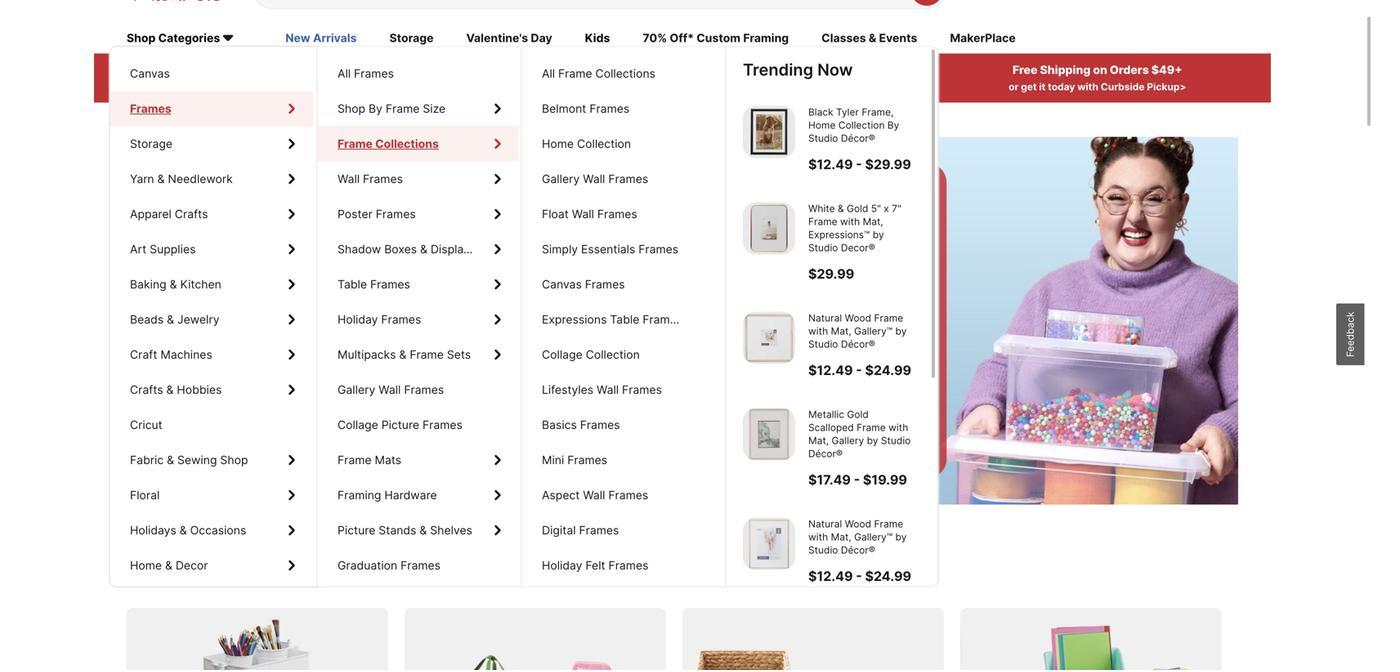 Task type: describe. For each thing, give the bounding box(es) containing it.
storage for shop categories
[[130, 137, 173, 151]]

by inside black tyler frame, home collection by studio décor®
[[888, 119, 900, 131]]

baking for kids
[[130, 278, 167, 291]]

all frame collections link
[[522, 56, 723, 91]]

digital frames link
[[522, 513, 723, 548]]

$49+
[[1152, 63, 1183, 77]]

new arrivals link
[[285, 30, 357, 48]]

home for classes & events
[[130, 559, 162, 573]]

baking & kitchen for classes & events
[[130, 278, 221, 291]]

crafts & hobbies for storage
[[130, 383, 222, 397]]

canvas frames link
[[522, 267, 723, 302]]

valentine's day link
[[466, 30, 552, 48]]

home & decor for storage
[[130, 559, 208, 573]]

machines for kids
[[161, 348, 212, 362]]

makerplace
[[950, 31, 1016, 45]]

$17.49 - $19.99
[[809, 472, 907, 488]]

yarn for storage
[[130, 172, 154, 186]]

canvas for kids
[[130, 67, 170, 81]]

canvas link for classes & events
[[110, 56, 313, 91]]

0 horizontal spatial table
[[338, 278, 367, 291]]

beads for 70% off* custom framing
[[130, 313, 164, 327]]

frame up wall frames
[[338, 137, 373, 151]]

float wall frames link
[[522, 197, 723, 232]]

$12.49 for first item undefined image from the top
[[809, 157, 853, 172]]

cricut for 70% off* custom framing
[[130, 418, 162, 432]]

every
[[399, 562, 454, 586]]

$12.49 - $29.99
[[809, 157, 911, 172]]

frame inside metallic gold scalloped frame with mat, gallery by studio décor®
[[857, 422, 886, 434]]

expressions table frames
[[542, 313, 683, 327]]

today
[[1048, 81, 1075, 93]]

regular
[[245, 63, 288, 77]]

0 horizontal spatial by
[[369, 102, 383, 116]]

classes & events
[[822, 31, 918, 45]]

table frames link
[[318, 267, 519, 302]]

space.
[[458, 562, 522, 586]]

machines for storage
[[161, 348, 212, 362]]

lifestyles
[[542, 383, 594, 397]]

valentine's
[[466, 31, 528, 45]]

ready. set. organize!
[[367, 247, 765, 297]]

jewelry for valentine's day
[[177, 313, 220, 327]]

with inside the white & gold 5" x 7" frame with mat, expressions™ by studio decor®
[[840, 216, 860, 228]]

& inside "link"
[[869, 31, 877, 45]]

home for shop categories
[[130, 559, 162, 573]]

collage for collage collection
[[542, 348, 583, 362]]

craft for classes & events
[[130, 348, 157, 362]]

organize!
[[583, 247, 765, 297]]

occasions for valentine's day
[[190, 524, 246, 538]]

fabric & sewing shop link for valentine's day
[[110, 443, 313, 478]]

expressions™
[[809, 229, 870, 241]]

crafts & hobbies link for new arrivals
[[110, 372, 313, 408]]

picture inside picture stands & shelves 'link'
[[338, 524, 376, 538]]

on inside free shipping on orders $49+ or get it today with curbside pickup>
[[1093, 63, 1108, 77]]

home for storage
[[130, 559, 162, 573]]

craft for kids
[[130, 348, 157, 362]]

wood for 5th item undefined image
[[845, 518, 872, 530]]

kids link
[[585, 30, 610, 48]]

sewing for kids
[[177, 453, 217, 467]]

frame left mats
[[338, 453, 372, 467]]

off*
[[670, 31, 694, 45]]

credit
[[696, 81, 726, 93]]

1 natural wood frame with mat, gallery™ by studio décor® from the top
[[809, 312, 907, 350]]

kitchen for classes & events
[[180, 278, 221, 291]]

shop categories
[[127, 31, 220, 45]]

size
[[423, 102, 446, 116]]

metallic gold scalloped frame with mat, gallery by studio décor®
[[809, 409, 911, 460]]

shadow boxes & display cases link
[[318, 232, 519, 267]]

shop for 70% off* custom framing
[[220, 453, 248, 467]]

graduation
[[338, 559, 397, 573]]

kitchen for kids
[[180, 278, 221, 291]]

collections inside frame collections link
[[375, 137, 439, 151]]

collection for home collection
[[577, 137, 631, 151]]

hobbies for classes & events
[[177, 383, 222, 397]]

shelves
[[430, 524, 472, 538]]

multipacks & frame sets
[[338, 348, 471, 362]]

frame inside the white & gold 5" x 7" frame with mat, expressions™ by studio decor®
[[809, 216, 838, 228]]

decor®
[[841, 242, 875, 254]]

cricut link for classes & events
[[110, 408, 313, 443]]

valentine's day
[[466, 31, 552, 45]]

decor for new arrivals
[[176, 559, 208, 573]]

picture inside collage picture frames link
[[382, 418, 419, 432]]

holiday storage containers image
[[405, 608, 666, 670]]

$17.49
[[809, 472, 851, 488]]

shop by frame size
[[338, 102, 446, 116]]

mat, inside metallic gold scalloped frame with mat, gallery by studio décor®
[[809, 435, 829, 447]]

fabric & sewing shop link for kids
[[110, 443, 313, 478]]

floral for shop categories
[[130, 488, 160, 502]]

white & gold 5" x 7" frame with mat, expressions™ by studio decor®
[[809, 203, 902, 254]]

studio down $17.49
[[809, 544, 838, 556]]

fabric & sewing shop link for storage
[[110, 443, 313, 478]]

holiday for holiday felt frames
[[542, 559, 582, 573]]

collage picture frames
[[338, 418, 463, 432]]

home collection link
[[522, 126, 723, 161]]

felt
[[586, 559, 605, 573]]

score up to 60% off essential storage supplies.
[[367, 308, 796, 333]]

7"
[[892, 203, 902, 215]]

fabric & sewing shop link for shop categories
[[110, 443, 313, 478]]

beads for classes & events
[[130, 313, 164, 327]]

yarn for new arrivals
[[130, 172, 154, 186]]

art for shop categories
[[130, 242, 147, 256]]

floral link for 70% off* custom framing
[[110, 478, 313, 513]]

basics frames
[[542, 418, 620, 432]]

frames link for 70% off* custom framing
[[110, 91, 313, 126]]

70% off* custom framing
[[643, 31, 789, 45]]

jewelry for storage
[[177, 313, 220, 327]]

shop inside shop by frame size link
[[338, 102, 365, 116]]

shadow boxes & display cases
[[338, 242, 507, 256]]

free shipping on orders $49+ or get it today with curbside pickup>
[[1009, 63, 1187, 93]]

decor for 70% off* custom framing
[[176, 559, 208, 573]]

save
[[127, 562, 173, 586]]

art supplies for 70% off* custom framing
[[130, 242, 196, 256]]

ready.
[[367, 247, 490, 297]]

home & decor for kids
[[130, 559, 208, 573]]

20% off all regular price purchases with code daily23us. exclusions apply>
[[179, 63, 383, 93]]

baking & kitchen for valentine's day
[[130, 278, 221, 291]]

apparel for new arrivals
[[130, 207, 172, 221]]

crafts & hobbies for 70% off* custom framing
[[130, 383, 222, 397]]

4 item undefined image from the top
[[743, 408, 795, 461]]

floral link for classes & events
[[110, 478, 313, 513]]

rewards
[[702, 63, 751, 77]]

events
[[879, 31, 918, 45]]

metallic
[[809, 409, 845, 421]]

your
[[620, 81, 642, 93]]

sets
[[447, 348, 471, 362]]

baking for new arrivals
[[130, 278, 167, 291]]

by inside the white & gold 5" x 7" frame with mat, expressions™ by studio decor®
[[873, 229, 884, 241]]

1 vertical spatial gallery wall frames link
[[318, 372, 519, 408]]

you
[[580, 81, 598, 93]]

70%
[[643, 31, 667, 45]]

0 vertical spatial gallery wall frames link
[[522, 161, 723, 197]]

cricut for kids
[[130, 418, 162, 432]]

framing hardware link
[[318, 478, 519, 513]]

canvas for storage
[[130, 67, 170, 81]]

floral for kids
[[130, 488, 160, 502]]

yarn & needlework link for valentine's day
[[110, 161, 313, 197]]

holidays & occasions link for classes & events
[[110, 513, 313, 548]]

cricut link for 70% off* custom framing
[[110, 408, 313, 443]]

$12.49 for third item undefined image from the top of the page
[[809, 363, 853, 378]]

wall for gallery wall frames link to the top
[[583, 172, 605, 186]]

classes
[[822, 31, 866, 45]]

frame down decor®
[[874, 312, 903, 324]]

get
[[1021, 81, 1037, 93]]

art supplies for valentine's day
[[130, 242, 196, 256]]

mini frames link
[[522, 443, 723, 478]]

studio inside metallic gold scalloped frame with mat, gallery by studio décor®
[[881, 435, 911, 447]]

hobbies for shop categories
[[177, 383, 222, 397]]

mat, inside the white & gold 5" x 7" frame with mat, expressions™ by studio decor®
[[863, 216, 884, 228]]

needlework for kids
[[168, 172, 233, 186]]

multipacks
[[338, 348, 396, 362]]

storage for classes & events
[[130, 137, 173, 151]]

you scored a free $5 bonus reward image
[[0, 137, 334, 505]]

décor® down $17.49 - $19.99
[[841, 544, 875, 556]]

the big storage sale up to 60% off storage solutions with woman holding plastic containers image
[[334, 137, 1373, 505]]

creative
[[207, 562, 285, 586]]

frame collections link
[[318, 126, 519, 161]]

craft machines link for valentine's day
[[110, 337, 313, 372]]

arrivals
[[313, 31, 357, 45]]

décor® inside black tyler frame, home collection by studio décor®
[[841, 132, 875, 144]]

table frames
[[338, 278, 410, 291]]

apply>
[[346, 81, 379, 93]]

home for new arrivals
[[130, 559, 162, 573]]

basics
[[542, 418, 577, 432]]

baking for 70% off* custom framing
[[130, 278, 167, 291]]

collection inside black tyler frame, home collection by studio décor®
[[839, 119, 885, 131]]

baking & kitchen link for shop categories
[[110, 267, 313, 302]]

& inside 'link'
[[420, 524, 427, 538]]

machines for shop categories
[[161, 348, 212, 362]]

crafts & hobbies link for classes & events
[[110, 372, 313, 408]]

now
[[818, 60, 853, 80]]

michaels™
[[644, 81, 694, 93]]

baking for valentine's day
[[130, 278, 167, 291]]

beads & jewelry for 70% off* custom framing
[[130, 313, 220, 327]]

baking & kitchen link for classes & events
[[110, 267, 313, 302]]

daily23us.
[[232, 81, 289, 93]]

& inside the white & gold 5" x 7" frame with mat, expressions™ by studio decor®
[[838, 203, 844, 215]]

fabric & sewing shop for new arrivals
[[130, 453, 248, 467]]

yarn for shop categories
[[130, 172, 154, 186]]

with inside free shipping on orders $49+ or get it today with curbside pickup>
[[1078, 81, 1099, 93]]

white
[[809, 203, 835, 215]]

colorful plastic storage bins image
[[961, 608, 1222, 670]]

hobbies for valentine's day
[[177, 383, 222, 397]]

baking & kitchen link for kids
[[110, 267, 313, 302]]

apparel crafts link for new arrivals
[[110, 197, 313, 232]]

1 vertical spatial $29.99
[[809, 266, 855, 282]]

apparel crafts for kids
[[130, 207, 208, 221]]

expressions
[[542, 313, 607, 327]]

wall up poster
[[338, 172, 360, 186]]

beads & jewelry for kids
[[130, 313, 220, 327]]

card.³
[[728, 81, 758, 93]]

fabric for 70% off* custom framing
[[130, 453, 164, 467]]

floral link for shop categories
[[110, 478, 313, 513]]

home & decor link for classes & events
[[110, 548, 313, 583]]

floral link for storage
[[110, 478, 313, 513]]

in
[[689, 63, 699, 77]]

- for second item undefined image from the bottom of the page
[[854, 472, 860, 488]]

3 item undefined image from the top
[[743, 312, 795, 364]]

belmont frames link
[[522, 91, 723, 126]]

home inside black tyler frame, home collection by studio décor®
[[809, 119, 836, 131]]

1 vertical spatial framing
[[338, 488, 381, 502]]

storage link for shop categories
[[110, 126, 313, 161]]

0 horizontal spatial on
[[178, 562, 202, 586]]

up
[[425, 308, 449, 333]]

poster
[[338, 207, 373, 221]]

beads & jewelry for valentine's day
[[130, 313, 220, 327]]

décor® inside metallic gold scalloped frame with mat, gallery by studio décor®
[[809, 448, 843, 460]]



Task type: vqa. For each thing, say whether or not it's contained in the screenshot.


Task type: locate. For each thing, give the bounding box(es) containing it.
1 wood from the top
[[845, 312, 872, 324]]

or
[[1009, 81, 1019, 93]]

0 vertical spatial holiday
[[338, 313, 378, 327]]

frame down white
[[809, 216, 838, 228]]

picture up graduation
[[338, 524, 376, 538]]

crafts & hobbies link for shop categories
[[110, 372, 313, 408]]

1 horizontal spatial all
[[338, 67, 351, 81]]

for
[[368, 562, 395, 586]]

white rolling cart with art supplies image
[[127, 608, 388, 670]]

1 gold from the top
[[847, 203, 869, 215]]

supplies for valentine's day
[[150, 242, 196, 256]]

1 vertical spatial natural wood frame with mat, gallery™ by studio décor®
[[809, 518, 907, 556]]

0 vertical spatial gallery wall frames
[[542, 172, 648, 186]]

0 vertical spatial $24.99
[[865, 363, 912, 378]]

- up the "three water hyacinth baskets in white, brown and tan" image
[[856, 568, 862, 584]]

yarn & needlework link
[[110, 161, 313, 197], [110, 161, 313, 197], [110, 161, 313, 197], [110, 161, 313, 197], [110, 161, 313, 197], [110, 161, 313, 197], [110, 161, 313, 197], [110, 161, 313, 197]]

natural down $17.49
[[809, 518, 842, 530]]

2 vertical spatial $12.49
[[809, 568, 853, 584]]

with up $19.99
[[889, 422, 908, 434]]

gallery down scalloped
[[832, 435, 864, 447]]

it
[[1039, 81, 1046, 93]]

1 vertical spatial table
[[610, 313, 640, 327]]

three water hyacinth baskets in white, brown and tan image
[[683, 608, 944, 670]]

collection down belmont frames
[[577, 137, 631, 151]]

aspect wall frames link
[[522, 478, 723, 513]]

multipacks & frame sets link
[[318, 337, 519, 372]]

yarn for classes & events
[[130, 172, 154, 186]]

0 vertical spatial wood
[[845, 312, 872, 324]]

shadow
[[338, 242, 381, 256]]

1 horizontal spatial $29.99
[[865, 157, 911, 172]]

art for new arrivals
[[130, 242, 147, 256]]

1 vertical spatial on
[[178, 562, 202, 586]]

on up curbside
[[1093, 63, 1108, 77]]

framing up trending
[[743, 31, 789, 45]]

collection down tyler
[[839, 119, 885, 131]]

mat,
[[863, 216, 884, 228], [831, 325, 852, 337], [809, 435, 829, 447], [831, 531, 852, 543]]

shop for storage
[[220, 453, 248, 467]]

wood down $17.49 - $19.99
[[845, 518, 872, 530]]

art supplies
[[130, 242, 196, 256], [130, 242, 196, 256], [130, 242, 196, 256], [130, 242, 196, 256], [130, 242, 196, 256], [130, 242, 196, 256], [130, 242, 196, 256], [130, 242, 196, 256]]

1 horizontal spatial holiday
[[542, 559, 582, 573]]

2 vertical spatial collection
[[586, 348, 640, 362]]

holiday felt frames link
[[522, 548, 723, 583]]

0 vertical spatial gallery
[[542, 172, 580, 186]]

needlework for shop categories
[[168, 172, 233, 186]]

collection down expressions table frames
[[586, 348, 640, 362]]

by
[[873, 229, 884, 241], [896, 325, 907, 337], [867, 435, 878, 447], [896, 531, 907, 543]]

off
[[206, 63, 224, 77]]

- right $17.49
[[854, 472, 860, 488]]

machines for new arrivals
[[161, 348, 212, 362]]

by down frame,
[[888, 119, 900, 131]]

crafts & hobbies for valentine's day
[[130, 383, 222, 397]]

1 horizontal spatial gallery
[[542, 172, 580, 186]]

0 vertical spatial natural wood frame with mat, gallery™ by studio décor®
[[809, 312, 907, 350]]

storage
[[390, 31, 434, 45], [130, 137, 173, 151], [130, 137, 173, 151], [130, 137, 173, 151], [130, 137, 173, 151], [130, 137, 173, 151], [130, 137, 173, 151], [130, 137, 173, 151], [130, 137, 173, 151]]

craft machines link
[[110, 337, 313, 372], [110, 337, 313, 372], [110, 337, 313, 372], [110, 337, 313, 372], [110, 337, 313, 372], [110, 337, 313, 372], [110, 337, 313, 372], [110, 337, 313, 372]]

apparel for kids
[[130, 207, 172, 221]]

cricut for storage
[[130, 418, 162, 432]]

1 vertical spatial wood
[[845, 518, 872, 530]]

code
[[206, 81, 230, 93]]

studio up metallic in the bottom right of the page
[[809, 338, 838, 350]]

holiday left the felt
[[542, 559, 582, 573]]

jewelry for shop categories
[[177, 313, 220, 327]]

belmont
[[542, 102, 586, 116]]

0 horizontal spatial holiday
[[338, 313, 378, 327]]

yarn & needlework link for shop categories
[[110, 161, 313, 197]]

beads & jewelry for new arrivals
[[130, 313, 220, 327]]

1 vertical spatial $12.49 - $24.99
[[809, 568, 912, 584]]

wall up the "collage picture frames"
[[379, 383, 401, 397]]

1 horizontal spatial table
[[610, 313, 640, 327]]

table up "collage collection" link
[[610, 313, 640, 327]]

$12.49 - $24.99 for 5th item undefined image
[[809, 568, 912, 584]]

price
[[291, 63, 320, 77]]

1 horizontal spatial framing
[[743, 31, 789, 45]]

gallery inside metallic gold scalloped frame with mat, gallery by studio décor®
[[832, 435, 864, 447]]

holidays for classes & events
[[130, 524, 176, 538]]

0 horizontal spatial gallery wall frames
[[338, 383, 444, 397]]

wall right aspect
[[583, 488, 605, 502]]

with down 20% at top left
[[182, 81, 203, 93]]

$29.99 down decor®
[[809, 266, 855, 282]]

kitchen
[[180, 278, 221, 291], [180, 278, 221, 291], [180, 278, 221, 291], [180, 278, 221, 291], [180, 278, 221, 291], [180, 278, 221, 291], [180, 278, 221, 291], [180, 278, 221, 291]]

2 horizontal spatial all
[[542, 67, 555, 81]]

art supplies link for storage
[[110, 232, 313, 267]]

1 horizontal spatial picture
[[382, 418, 419, 432]]

& inside earn 9% in rewards when you use your michaels™ credit card.³ details & apply>
[[796, 81, 803, 93]]

frame right scalloped
[[857, 422, 886, 434]]

1 vertical spatial collections
[[375, 137, 439, 151]]

makerplace link
[[950, 30, 1016, 48]]

home & decor for valentine's day
[[130, 559, 208, 573]]

storage for 70% off* custom framing
[[130, 137, 173, 151]]

beads & jewelry for storage
[[130, 313, 220, 327]]

collections up your
[[596, 67, 656, 81]]

home & decor link for 70% off* custom framing
[[110, 548, 313, 583]]

with down $17.49
[[809, 531, 828, 543]]

- up metallic gold scalloped frame with mat, gallery by studio décor®
[[856, 363, 862, 378]]

free
[[1013, 63, 1038, 77]]

décor® up $17.49
[[809, 448, 843, 460]]

aspect
[[542, 488, 580, 502]]

- down black tyler frame, home collection by studio décor®
[[856, 157, 862, 172]]

3 $12.49 from the top
[[809, 568, 853, 584]]

0 horizontal spatial gallery
[[338, 383, 376, 397]]

baking & kitchen
[[130, 278, 221, 291], [130, 278, 221, 291], [130, 278, 221, 291], [130, 278, 221, 291], [130, 278, 221, 291], [130, 278, 221, 291], [130, 278, 221, 291], [130, 278, 221, 291]]

0 vertical spatial $12.49 - $24.99
[[809, 363, 912, 378]]

yarn & needlework for new arrivals
[[130, 172, 233, 186]]

framing
[[743, 31, 789, 45], [338, 488, 381, 502]]

gallery™ for 5th item undefined image
[[854, 531, 893, 543]]

gallery™
[[854, 325, 893, 337], [854, 531, 893, 543]]

art supplies for shop categories
[[130, 242, 196, 256]]

black
[[809, 106, 834, 118]]

collections inside all frame collections link
[[596, 67, 656, 81]]

yarn & needlework for storage
[[130, 172, 233, 186]]

beads & jewelry link for shop categories
[[110, 302, 313, 337]]

2 natural from the top
[[809, 518, 842, 530]]

1 vertical spatial holiday
[[542, 559, 582, 573]]

by inside metallic gold scalloped frame with mat, gallery by studio décor®
[[867, 435, 878, 447]]

studio up $19.99
[[881, 435, 911, 447]]

wall right float
[[572, 207, 594, 221]]

0 vertical spatial $29.99
[[865, 157, 911, 172]]

home for kids
[[130, 559, 162, 573]]

frame,
[[862, 106, 894, 118]]

0 vertical spatial gallery™
[[854, 325, 893, 337]]

wall up the float wall frames
[[583, 172, 605, 186]]

with right today at the top right
[[1078, 81, 1099, 93]]

wood down decor®
[[845, 312, 872, 324]]

$12.49 up the "three water hyacinth baskets in white, brown and tan" image
[[809, 568, 853, 584]]

canvas for classes & events
[[130, 67, 170, 81]]

home & decor link for shop categories
[[110, 548, 313, 583]]

- for 5th item undefined image
[[856, 568, 862, 584]]

supplies for shop categories
[[150, 242, 196, 256]]

baking & kitchen link for new arrivals
[[110, 267, 313, 302]]

all up "apply>"
[[338, 67, 351, 81]]

with inside metallic gold scalloped frame with mat, gallery by studio décor®
[[889, 422, 908, 434]]

0 horizontal spatial all
[[227, 63, 242, 77]]

2 natural wood frame with mat, gallery™ by studio décor® from the top
[[809, 518, 907, 556]]

jewelry for new arrivals
[[177, 313, 220, 327]]

gallery wall frames up the float wall frames
[[542, 172, 648, 186]]

1 gallery™ from the top
[[854, 325, 893, 337]]

1 item undefined image from the top
[[743, 106, 795, 158]]

wall for float wall frames link
[[572, 207, 594, 221]]

1 $24.99 from the top
[[865, 363, 912, 378]]

0 vertical spatial natural
[[809, 312, 842, 324]]

kids
[[585, 31, 610, 45]]

1 horizontal spatial gallery wall frames
[[542, 172, 648, 186]]

home inside home collection link
[[542, 137, 574, 151]]

holidays & occasions for 70% off* custom framing
[[130, 524, 246, 538]]

1 horizontal spatial on
[[1093, 63, 1108, 77]]

1 vertical spatial gallery™
[[854, 531, 893, 543]]

1 $12.49 from the top
[[809, 157, 853, 172]]

frames link for classes & events
[[110, 91, 313, 126]]

gold left 5"
[[847, 203, 869, 215]]

apparel crafts for classes & events
[[130, 207, 208, 221]]

0 horizontal spatial $29.99
[[809, 266, 855, 282]]

studio
[[809, 132, 838, 144], [809, 242, 838, 254], [809, 338, 838, 350], [881, 435, 911, 447], [809, 544, 838, 556]]

0 vertical spatial on
[[1093, 63, 1108, 77]]

baking & kitchen link
[[110, 267, 313, 302], [110, 267, 313, 302], [110, 267, 313, 302], [110, 267, 313, 302], [110, 267, 313, 302], [110, 267, 313, 302], [110, 267, 313, 302], [110, 267, 313, 302]]

mini
[[542, 453, 564, 467]]

framing down frame mats
[[338, 488, 381, 502]]

1 vertical spatial gallery
[[338, 383, 376, 397]]

collections down shop by frame size link
[[375, 137, 439, 151]]

canvas link for 70% off* custom framing
[[110, 56, 313, 91]]

studio down expressions™
[[809, 242, 838, 254]]

holidays for 70% off* custom framing
[[130, 524, 176, 538]]

1 horizontal spatial storage
[[639, 308, 709, 333]]

to
[[453, 308, 472, 333]]

2 $24.99 from the top
[[865, 568, 912, 584]]

1 horizontal spatial collage
[[542, 348, 583, 362]]

gallery wall frames for gallery wall frames link to the top
[[542, 172, 648, 186]]

canvas link for valentine's day
[[110, 56, 313, 91]]

$29.99 up x
[[865, 157, 911, 172]]

gallery up float
[[542, 172, 580, 186]]

all inside 20% off all regular price purchases with code daily23us. exclusions apply>
[[227, 63, 242, 77]]

shop inside the shop categories link
[[127, 31, 156, 45]]

1 vertical spatial storage
[[289, 562, 363, 586]]

needlework for valentine's day
[[168, 172, 233, 186]]

1 vertical spatial collage
[[338, 418, 378, 432]]

décor® up $12.49 - $29.99
[[841, 132, 875, 144]]

poster frames
[[338, 207, 416, 221]]

essential
[[553, 308, 634, 333]]

frame down $19.99
[[874, 518, 903, 530]]

shipping
[[1040, 63, 1091, 77]]

baking & kitchen for kids
[[130, 278, 221, 291]]

1 vertical spatial gallery wall frames
[[338, 383, 444, 397]]

details
[[761, 81, 794, 93]]

gallery down multipacks
[[338, 383, 376, 397]]

fabric for classes & events
[[130, 453, 164, 467]]

1 horizontal spatial by
[[888, 119, 900, 131]]

storage left 'for'
[[289, 562, 363, 586]]

craft machines for valentine's day
[[130, 348, 212, 362]]

holidays for new arrivals
[[130, 524, 176, 538]]

all up when
[[542, 67, 555, 81]]

1 vertical spatial natural
[[809, 518, 842, 530]]

baking
[[130, 278, 167, 291], [130, 278, 167, 291], [130, 278, 167, 291], [130, 278, 167, 291], [130, 278, 167, 291], [130, 278, 167, 291], [130, 278, 167, 291], [130, 278, 167, 291]]

gold inside metallic gold scalloped frame with mat, gallery by studio décor®
[[847, 409, 869, 421]]

studio inside black tyler frame, home collection by studio décor®
[[809, 132, 838, 144]]

day
[[531, 31, 552, 45]]

shop for valentine's day
[[220, 453, 248, 467]]

collage up 'lifestyles'
[[542, 348, 583, 362]]

home & decor link for valentine's day
[[110, 548, 313, 583]]

gallery wall frames link up the float wall frames
[[522, 161, 723, 197]]

0 horizontal spatial collage
[[338, 418, 378, 432]]

0 vertical spatial by
[[369, 102, 383, 116]]

on right save at the bottom
[[178, 562, 202, 586]]

1 natural from the top
[[809, 312, 842, 324]]

storage down organize!
[[639, 308, 709, 333]]

purchases
[[323, 63, 383, 77]]

1 vertical spatial $12.49
[[809, 363, 853, 378]]

1 $12.49 - $24.99 from the top
[[809, 363, 912, 378]]

0 horizontal spatial framing
[[338, 488, 381, 502]]

lifestyles wall frames link
[[522, 372, 723, 408]]

gallery wall frames up the "collage picture frames"
[[338, 383, 444, 397]]

canvas
[[130, 67, 170, 81], [130, 67, 170, 81], [130, 67, 170, 81], [130, 67, 170, 81], [130, 67, 170, 81], [130, 67, 170, 81], [130, 67, 170, 81], [130, 67, 170, 81], [542, 278, 582, 291]]

with inside 20% off all regular price purchases with code daily23us. exclusions apply>
[[182, 81, 203, 93]]

wall for "lifestyles wall frames" link
[[597, 383, 619, 397]]

0 vertical spatial collection
[[839, 119, 885, 131]]

gold inside the white & gold 5" x 7" frame with mat, expressions™ by studio decor®
[[847, 203, 869, 215]]

simply
[[542, 242, 578, 256]]

shop categories link
[[127, 30, 253, 48]]

float
[[542, 207, 569, 221]]

lifestyles wall frames
[[542, 383, 662, 397]]

craft machines link for shop categories
[[110, 337, 313, 372]]

$12.49 up white
[[809, 157, 853, 172]]

yarn & needlework for classes & events
[[130, 172, 233, 186]]

1 vertical spatial gold
[[847, 409, 869, 421]]

beads
[[130, 313, 164, 327], [130, 313, 164, 327], [130, 313, 164, 327], [130, 313, 164, 327], [130, 313, 164, 327], [130, 313, 164, 327], [130, 313, 164, 327], [130, 313, 164, 327]]

holidays
[[130, 524, 176, 538], [130, 524, 176, 538], [130, 524, 176, 538], [130, 524, 176, 538], [130, 524, 176, 538], [130, 524, 176, 538], [130, 524, 176, 538], [130, 524, 176, 538]]

décor®
[[841, 132, 875, 144], [841, 338, 875, 350], [809, 448, 843, 460], [841, 544, 875, 556]]

frame left sets
[[410, 348, 444, 362]]

2 item undefined image from the top
[[743, 202, 795, 255]]

0 horizontal spatial collections
[[375, 137, 439, 151]]

wood for third item undefined image from the top of the page
[[845, 312, 872, 324]]

0 vertical spatial collage
[[542, 348, 583, 362]]

holidays & occasions for storage
[[130, 524, 246, 538]]

floral for storage
[[130, 488, 160, 502]]

gallery for gallery wall frames link to the bottom
[[338, 383, 376, 397]]

holidays & occasions link for storage
[[110, 513, 313, 548]]

2 gallery™ from the top
[[854, 531, 893, 543]]

-
[[856, 157, 862, 172], [856, 363, 862, 378], [854, 472, 860, 488], [856, 568, 862, 584]]

2 $12.49 from the top
[[809, 363, 853, 378]]

5 item undefined image from the top
[[743, 518, 795, 570]]

off
[[523, 308, 548, 333]]

1 horizontal spatial collections
[[596, 67, 656, 81]]

canvas for valentine's day
[[130, 67, 170, 81]]

curbside
[[1101, 81, 1145, 93]]

belmont frames
[[542, 102, 630, 116]]

home & decor link
[[110, 548, 313, 583], [110, 548, 313, 583], [110, 548, 313, 583], [110, 548, 313, 583], [110, 548, 313, 583], [110, 548, 313, 583], [110, 548, 313, 583], [110, 548, 313, 583]]

holiday for holiday frames
[[338, 313, 378, 327]]

0 vertical spatial table
[[338, 278, 367, 291]]

needlework for classes & events
[[168, 172, 233, 186]]

crafts & hobbies link for kids
[[110, 372, 313, 408]]

all right off
[[227, 63, 242, 77]]

natural right supplies. at the right
[[809, 312, 842, 324]]

baking for storage
[[130, 278, 167, 291]]

stands
[[379, 524, 416, 538]]

1 vertical spatial picture
[[338, 524, 376, 538]]

studio down black
[[809, 132, 838, 144]]

storage for kids
[[130, 137, 173, 151]]

craft machines for kids
[[130, 348, 212, 362]]

holiday frames
[[338, 313, 421, 327]]

0 horizontal spatial storage
[[289, 562, 363, 586]]

canvas link
[[110, 56, 313, 91], [110, 56, 313, 91], [110, 56, 313, 91], [110, 56, 313, 91], [110, 56, 313, 91], [110, 56, 313, 91], [110, 56, 313, 91], [110, 56, 313, 91]]

occasions for new arrivals
[[190, 524, 246, 538]]

1 vertical spatial $24.99
[[865, 568, 912, 584]]

earn
[[640, 63, 666, 77]]

0 horizontal spatial gallery wall frames link
[[318, 372, 519, 408]]

frame collections
[[338, 137, 439, 151]]

scalloped
[[809, 422, 854, 434]]

collage collection
[[542, 348, 640, 362]]

baking & kitchen link for valentine's day
[[110, 267, 313, 302]]

0 vertical spatial $12.49
[[809, 157, 853, 172]]

beads & jewelry link for valentine's day
[[110, 302, 313, 337]]

x
[[884, 203, 889, 215]]

crafts & hobbies link for valentine's day
[[110, 372, 313, 408]]

1 vertical spatial by
[[888, 119, 900, 131]]

apparel crafts
[[130, 207, 208, 221], [130, 207, 208, 221], [130, 207, 208, 221], [130, 207, 208, 221], [130, 207, 208, 221], [130, 207, 208, 221], [130, 207, 208, 221], [130, 207, 208, 221]]

wall down "collage collection" link
[[597, 383, 619, 397]]

1 horizontal spatial gallery wall frames link
[[522, 161, 723, 197]]

shop for new arrivals
[[220, 453, 248, 467]]

2 $12.49 - $24.99 from the top
[[809, 568, 912, 584]]

fabric for kids
[[130, 453, 164, 467]]

2 gold from the top
[[847, 409, 869, 421]]

décor® up metallic in the bottom right of the page
[[841, 338, 875, 350]]

0 vertical spatial framing
[[743, 31, 789, 45]]

black tyler frame, home collection by studio décor®
[[809, 106, 900, 144]]

frame up when
[[558, 67, 592, 81]]

collage for collage picture frames
[[338, 418, 378, 432]]

mats
[[375, 453, 401, 467]]

art supplies link for kids
[[110, 232, 313, 267]]

$29.99
[[865, 157, 911, 172], [809, 266, 855, 282]]

beads & jewelry link for 70% off* custom framing
[[110, 302, 313, 337]]

home & decor for shop categories
[[130, 559, 208, 573]]

holiday up multipacks
[[338, 313, 378, 327]]

art supplies for kids
[[130, 242, 196, 256]]

0 vertical spatial gold
[[847, 203, 869, 215]]

0 horizontal spatial picture
[[338, 524, 376, 538]]

$12.49 - $24.99 up the "three water hyacinth baskets in white, brown and tan" image
[[809, 568, 912, 584]]

collage up frame mats
[[338, 418, 378, 432]]

frame mats link
[[318, 443, 519, 478]]

2 vertical spatial gallery
[[832, 435, 864, 447]]

supplies for classes & events
[[150, 242, 196, 256]]

2 wood from the top
[[845, 518, 872, 530]]

save on creative storage for every space.
[[127, 562, 522, 586]]

float wall frames
[[542, 207, 637, 221]]

pickup>
[[1147, 81, 1187, 93]]

by down "apply>"
[[369, 102, 383, 116]]

home & decor link for new arrivals
[[110, 548, 313, 583]]

item undefined image
[[743, 106, 795, 158], [743, 202, 795, 255], [743, 312, 795, 364], [743, 408, 795, 461], [743, 518, 795, 570]]

frame left "size"
[[386, 102, 420, 116]]

jewelry
[[177, 313, 220, 327], [177, 313, 220, 327], [177, 313, 220, 327], [177, 313, 220, 327], [177, 313, 220, 327], [177, 313, 220, 327], [177, 313, 220, 327], [177, 313, 220, 327]]

$12.49
[[809, 157, 853, 172], [809, 363, 853, 378], [809, 568, 853, 584]]

$12.49 up metallic in the bottom right of the page
[[809, 363, 853, 378]]

holiday
[[338, 313, 378, 327], [542, 559, 582, 573]]

70% off* custom framing link
[[643, 30, 789, 48]]

cricut
[[130, 418, 162, 432], [130, 418, 162, 432], [130, 418, 162, 432], [130, 418, 162, 432], [130, 418, 162, 432], [130, 418, 162, 432], [130, 418, 162, 432], [130, 418, 162, 432]]

wall
[[338, 172, 360, 186], [583, 172, 605, 186], [572, 207, 594, 221], [379, 383, 401, 397], [597, 383, 619, 397], [583, 488, 605, 502]]

- for first item undefined image from the top
[[856, 157, 862, 172]]

2 horizontal spatial gallery
[[832, 435, 864, 447]]

0 vertical spatial collections
[[596, 67, 656, 81]]

gallery wall frames link down multipacks & frame sets
[[318, 372, 519, 408]]

gold
[[847, 203, 869, 215], [847, 409, 869, 421]]

hobbies for storage
[[177, 383, 222, 397]]

- for third item undefined image from the top of the page
[[856, 363, 862, 378]]

display
[[431, 242, 470, 256]]

$12.49 - $24.99 up metallic in the bottom right of the page
[[809, 363, 912, 378]]

1 vertical spatial collection
[[577, 137, 631, 151]]

art for kids
[[130, 242, 147, 256]]

picture stands & shelves
[[338, 524, 472, 538]]

trending now
[[743, 60, 853, 80]]

collage
[[542, 348, 583, 362], [338, 418, 378, 432]]

studio inside the white & gold 5" x 7" frame with mat, expressions™ by studio decor®
[[809, 242, 838, 254]]

storage link for valentine's day
[[110, 126, 313, 161]]

cricut for new arrivals
[[130, 418, 162, 432]]

table down shadow
[[338, 278, 367, 291]]

with right supplies. at the right
[[809, 325, 828, 337]]

storage for new arrivals
[[130, 137, 173, 151]]

gold up scalloped
[[847, 409, 869, 421]]

collage picture frames link
[[318, 408, 519, 443]]

picture up mats
[[382, 418, 419, 432]]

with up expressions™
[[840, 216, 860, 228]]

holiday felt frames
[[542, 559, 649, 573]]

0 vertical spatial picture
[[382, 418, 419, 432]]

0 vertical spatial storage
[[639, 308, 709, 333]]

frame mats
[[338, 453, 401, 467]]

$24.99 for 5th item undefined image
[[865, 568, 912, 584]]

60%
[[477, 308, 518, 333]]



